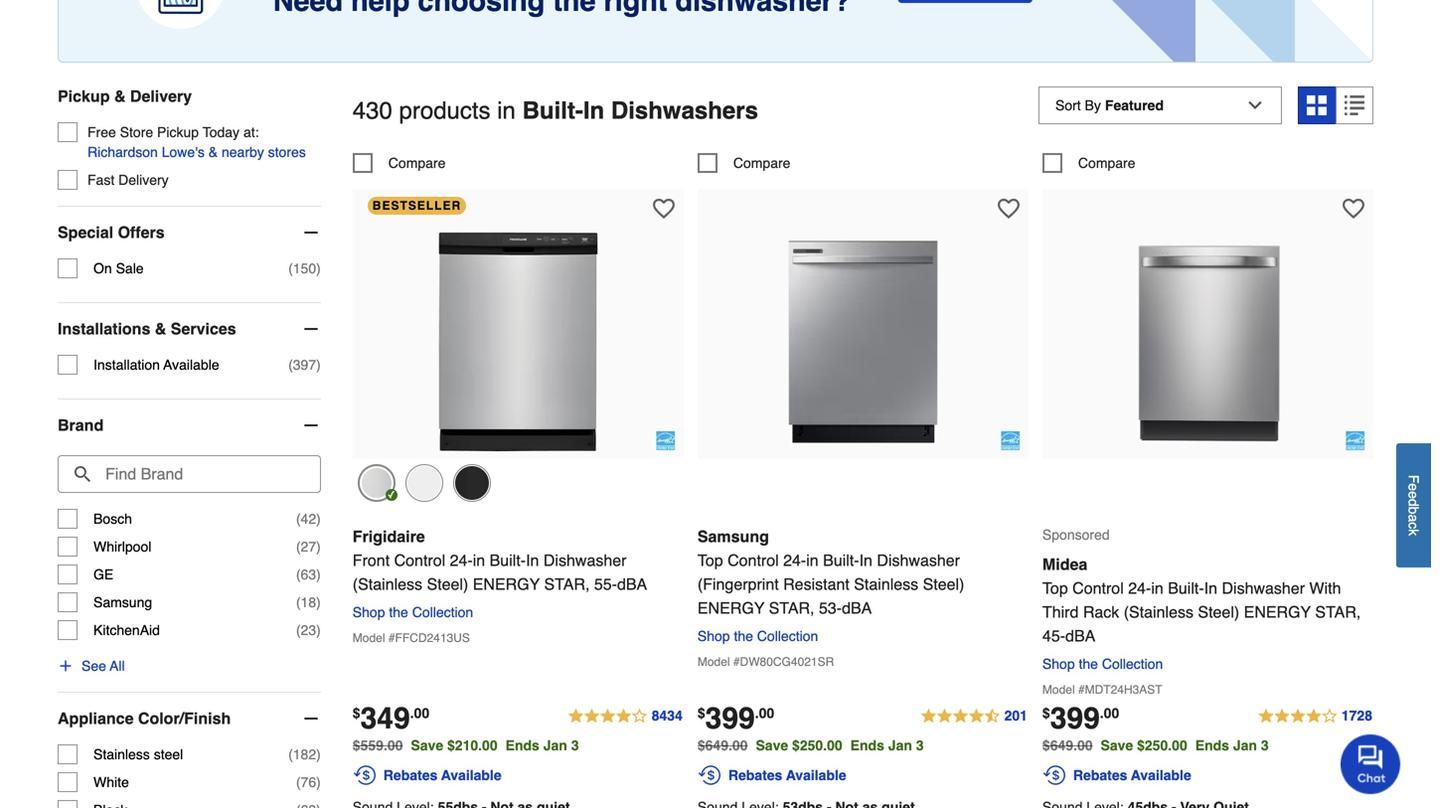 Task type: describe. For each thing, give the bounding box(es) containing it.
special
[[58, 223, 113, 242]]

free store pickup today at:
[[88, 124, 259, 140]]

4.5 stars image
[[920, 705, 1029, 729]]

( for 397
[[288, 357, 293, 373]]

save for 1728
[[1101, 738, 1134, 754]]

2 horizontal spatial shop
[[1043, 656, 1076, 672]]

dba inside midea top control 24-in built-in dishwasher with third rack (stainless steel) energy star, 45-dba
[[1066, 627, 1096, 645]]

(fingerprint
[[698, 575, 779, 594]]

$649.00 for 1728
[[1043, 738, 1093, 754]]

frigidairefront control 24-in built-in dishwasher (stainless steel) energy star, 55-dba element
[[353, 223, 684, 459]]

) for ( 76 )
[[316, 775, 321, 791]]

rebates for 201
[[729, 768, 783, 783]]

1 horizontal spatial pickup
[[157, 124, 199, 140]]

$559.00 save $210.00 ends jan 3
[[353, 738, 579, 754]]

0 horizontal spatial pickup
[[58, 87, 110, 105]]

services
[[171, 320, 236, 338]]

1 e from the top
[[1407, 483, 1422, 491]]

399 for 201
[[706, 701, 755, 736]]

store
[[120, 124, 153, 140]]

built- for frigidaire front control 24-in built-in dishwasher (stainless steel) energy star, 55-dba
[[490, 551, 526, 570]]

5014401217 element
[[698, 153, 791, 173]]

shop for samsung top control 24-in built-in dishwasher (fingerprint resistant stainless steel) energy star, 53-dba
[[698, 628, 730, 644]]

$ 349 .00
[[353, 701, 430, 736]]

2 vertical spatial shop the collection
[[1043, 656, 1164, 672]]

( for 18
[[296, 595, 301, 611]]

sale
[[116, 261, 144, 277]]

heart outline image
[[653, 198, 675, 220]]

richardson
[[88, 144, 158, 160]]

frigidaire front control 24-in built-in dishwasher (stainless steel) energy star, 55-dba image
[[409, 233, 628, 451]]

midea
[[1043, 555, 1088, 574]]

c
[[1407, 522, 1422, 529]]

( 18 )
[[296, 595, 321, 611]]

Find Brand text field
[[58, 456, 321, 493]]

shop the collection link for (fingerprint
[[698, 628, 827, 644]]

energy inside frigidaire front control 24-in built-in dishwasher (stainless steel) energy star, 55-dba
[[473, 575, 540, 594]]

d
[[1407, 499, 1422, 507]]

f e e d b a c k
[[1407, 475, 1422, 536]]

steel) inside midea top control 24-in built-in dishwasher with third rack (stainless steel) energy star, 45-dba
[[1199, 603, 1240, 621]]

list view image
[[1345, 96, 1365, 115]]

rebates icon image for 201
[[698, 764, 722, 787]]

182
[[293, 747, 316, 763]]

( 42 )
[[296, 511, 321, 527]]

24- for third
[[1129, 579, 1152, 598]]

midea top control 24-in built-in dishwasher with third rack (stainless steel) energy star, 45-dba
[[1043, 555, 1362, 645]]

( 182 )
[[288, 747, 321, 763]]

on sale
[[93, 261, 144, 277]]

shop for frigidaire front control 24-in built-in dishwasher (stainless steel) energy star, 55-dba
[[353, 604, 385, 620]]

397
[[293, 357, 316, 373]]

installation available
[[93, 357, 219, 373]]

jan for 201
[[889, 738, 913, 754]]

samsung for samsung
[[93, 595, 152, 611]]

) for ( 27 )
[[316, 539, 321, 555]]

8434 button
[[568, 705, 684, 729]]

front
[[353, 551, 390, 570]]

minus image
[[301, 709, 321, 729]]

was price $649.00 element for 201
[[698, 733, 756, 754]]

plus image
[[58, 658, 74, 674]]

150
[[293, 261, 316, 277]]

& for delivery
[[114, 87, 126, 105]]

bestseller
[[373, 199, 462, 213]]

samsung top control 24-in built-in dishwasher (fingerprint resistant stainless steel) energy star, 53-dba
[[698, 527, 965, 617]]

$649.00 save $250.00 ends jan 3 for 201
[[698, 738, 924, 754]]

rack
[[1084, 603, 1120, 621]]

actual price $399.00 element for 201
[[698, 701, 775, 736]]

logo of lowe's dishwasher finder image
[[136, 0, 225, 29]]

.00 for 1728
[[1101, 705, 1120, 721]]

all
[[110, 658, 125, 674]]

energy star qualified image for mideatop control 24-in built-in dishwasher with third rack (stainless steel) energy star, 45-dba element
[[1346, 431, 1366, 451]]

3 for 1728
[[1262, 738, 1269, 754]]

0 vertical spatial delivery
[[130, 87, 192, 105]]

savings save $210.00 element
[[411, 738, 587, 754]]

) for ( 18 )
[[316, 595, 321, 611]]

on
[[93, 261, 112, 277]]

kitchenaid
[[93, 623, 160, 638]]

27
[[301, 539, 316, 555]]

minus image for offers
[[301, 223, 321, 243]]

$ 399 .00 for 201
[[698, 701, 775, 736]]

appliance
[[58, 710, 134, 728]]

steel) inside frigidaire front control 24-in built-in dishwasher (stainless steel) energy star, 55-dba
[[427, 575, 469, 594]]

jan for 8434
[[544, 738, 568, 754]]

products
[[399, 97, 491, 124]]

frigidaire front control 24-in built-in dishwasher (stainless steel) energy star, 55-dba
[[353, 527, 648, 594]]

k
[[1407, 529, 1422, 536]]

actual price $399.00 element for 1728
[[1043, 701, 1120, 736]]

) for ( 150 )
[[316, 261, 321, 277]]

dishwashers
[[611, 97, 759, 124]]

in for samsung
[[807, 551, 819, 570]]

compare for the 1000507507 'element'
[[389, 155, 446, 171]]

63
[[301, 567, 316, 583]]

45-
[[1043, 627, 1066, 645]]

2 horizontal spatial model
[[1043, 683, 1076, 697]]

349
[[361, 701, 410, 736]]

samsung for samsung top control 24-in built-in dishwasher (fingerprint resistant stainless steel) energy star, 53-dba
[[698, 527, 770, 546]]

samsung top control 24-in built-in dishwasher (fingerprint resistant stainless steel) energy star, 53-dba image
[[754, 233, 973, 451]]

top for top control 24-in built-in dishwasher (fingerprint resistant stainless steel) energy star, 53-dba
[[698, 551, 724, 570]]

in for frigidaire
[[473, 551, 485, 570]]

dw80cg4021sr
[[740, 655, 835, 669]]

# for frigidaire front control 24-in built-in dishwasher (stainless steel) energy star, 55-dba
[[389, 631, 395, 645]]

a
[[1407, 514, 1422, 522]]

) for ( 63 )
[[316, 567, 321, 583]]

( for 63
[[296, 567, 301, 583]]

richardson lowe's & nearby stores
[[88, 144, 306, 160]]

special offers
[[58, 223, 165, 242]]

bosch
[[93, 511, 132, 527]]

stainless steel image
[[358, 464, 396, 502]]

53-
[[819, 599, 842, 617]]

brand
[[58, 416, 104, 435]]

( 150 )
[[288, 261, 321, 277]]

stainless inside samsung top control 24-in built-in dishwasher (fingerprint resistant stainless steel) energy star, 53-dba
[[854, 575, 919, 594]]

3 for 201
[[917, 738, 924, 754]]

1 vertical spatial delivery
[[118, 172, 169, 188]]

rebates available button for 8434
[[353, 764, 684, 787]]

2 horizontal spatial collection
[[1103, 656, 1164, 672]]

$210.00
[[447, 738, 498, 754]]

f e e d b a c k button
[[1397, 443, 1432, 568]]

rebates available for 201
[[729, 768, 847, 783]]

dishwasher for steel)
[[877, 551, 961, 570]]

was price $559.00 element
[[353, 733, 411, 754]]

built- for samsung top control 24-in built-in dishwasher (fingerprint resistant stainless steel) energy star, 53-dba
[[824, 551, 860, 570]]

at:
[[244, 124, 259, 140]]

compare for 5014401217 element
[[734, 155, 791, 171]]

richardson lowe's & nearby stores button
[[88, 142, 306, 162]]

42
[[301, 511, 316, 527]]

1 heart outline image from the left
[[998, 198, 1020, 220]]

( for 182
[[288, 747, 293, 763]]

$250.00 for 201
[[793, 738, 843, 754]]

minus image inside brand button
[[301, 416, 321, 436]]

2 vertical spatial shop the collection link
[[1043, 656, 1172, 672]]

savings save $250.00 element for 1728
[[1101, 738, 1277, 754]]

energy star qualified image
[[656, 431, 676, 451]]

8434
[[652, 708, 683, 724]]

201 button
[[920, 705, 1029, 729]]

$ for 8434
[[353, 705, 361, 721]]

star, inside samsung top control 24-in built-in dishwasher (fingerprint resistant stainless steel) energy star, 53-dba
[[769, 599, 815, 617]]

see all button
[[58, 656, 125, 676]]

energy star qualified image for "samsungtop control 24-in built-in dishwasher (fingerprint resistant stainless steel) energy star, 53-dba" element
[[1001, 431, 1021, 451]]

sponsored
[[1043, 527, 1110, 543]]

model for top control 24-in built-in dishwasher (fingerprint resistant stainless steel) energy star, 53-dba
[[698, 655, 730, 669]]

model for front control 24-in built-in dishwasher (stainless steel) energy star, 55-dba
[[353, 631, 385, 645]]

control for samsung
[[728, 551, 779, 570]]

1 vertical spatial &
[[209, 144, 218, 160]]

brand button
[[58, 400, 321, 452]]

# for samsung top control 24-in built-in dishwasher (fingerprint resistant stainless steel) energy star, 53-dba
[[734, 655, 740, 669]]

ends jan 3 element for 1728
[[1196, 738, 1277, 754]]

offers
[[118, 223, 165, 242]]

f
[[1407, 475, 1422, 483]]

white
[[93, 775, 129, 791]]

model # dw80cg4021sr
[[698, 655, 835, 669]]

ge
[[93, 567, 114, 583]]

frigidaire
[[353, 527, 425, 546]]

b
[[1407, 507, 1422, 514]]

stores
[[268, 144, 306, 160]]

resistant
[[784, 575, 850, 594]]

save for 8434
[[411, 738, 444, 754]]



Task type: locate. For each thing, give the bounding box(es) containing it.
1 horizontal spatial $250.00
[[1138, 738, 1188, 754]]

shop the collection link for (stainless
[[353, 604, 481, 620]]

collection up mdt24h3ast
[[1103, 656, 1164, 672]]

2 horizontal spatial the
[[1079, 656, 1099, 672]]

2 vertical spatial collection
[[1103, 656, 1164, 672]]

1 vertical spatial stainless
[[93, 747, 150, 763]]

in inside midea top control 24-in built-in dishwasher with third rack (stainless steel) energy star, 45-dba
[[1205, 579, 1218, 598]]

model # mdt24h3ast
[[1043, 683, 1163, 697]]

1 $ 399 .00 from the left
[[698, 701, 775, 736]]

the for (stainless
[[389, 604, 409, 620]]

1 horizontal spatial save
[[756, 738, 789, 754]]

dba inside samsung top control 24-in built-in dishwasher (fingerprint resistant stainless steel) energy star, 53-dba
[[842, 599, 872, 617]]

energy star qualified image inside mideatop control 24-in built-in dishwasher with third rack (stainless steel) energy star, 45-dba element
[[1346, 431, 1366, 451]]

in
[[584, 97, 605, 124], [526, 551, 539, 570], [860, 551, 873, 570], [1205, 579, 1218, 598]]

jan for 1728
[[1234, 738, 1258, 754]]

2 4 stars image from the left
[[1258, 705, 1374, 729]]

samsung up (fingerprint
[[698, 527, 770, 546]]

1 horizontal spatial #
[[734, 655, 740, 669]]

installations
[[58, 320, 151, 338]]

1 horizontal spatial collection
[[758, 628, 819, 644]]

0 vertical spatial &
[[114, 87, 126, 105]]

2 heart outline image from the left
[[1343, 198, 1365, 220]]

18
[[301, 595, 316, 611]]

0 vertical spatial shop the collection link
[[353, 604, 481, 620]]

star,
[[544, 575, 590, 594], [769, 599, 815, 617], [1316, 603, 1362, 621]]

shop the collection link up model # ffcd2413us
[[353, 604, 481, 620]]

in inside samsung top control 24-in built-in dishwasher (fingerprint resistant stainless steel) energy star, 53-dba
[[860, 551, 873, 570]]

2 $649.00 from the left
[[1043, 738, 1093, 754]]

2 horizontal spatial $
[[1043, 705, 1051, 721]]

dba inside frigidaire front control 24-in built-in dishwasher (stainless steel) energy star, 55-dba
[[617, 575, 648, 594]]

control inside samsung top control 24-in built-in dishwasher (fingerprint resistant stainless steel) energy star, 53-dba
[[728, 551, 779, 570]]

color/finish
[[138, 710, 231, 728]]

2 $ from the left
[[698, 705, 706, 721]]

0 horizontal spatial 4 stars image
[[568, 705, 684, 729]]

3 rebates available from the left
[[1074, 768, 1192, 783]]

7 ) from the top
[[316, 623, 321, 638]]

2 rebates from the left
[[729, 768, 783, 783]]

control inside frigidaire front control 24-in built-in dishwasher (stainless steel) energy star, 55-dba
[[394, 551, 446, 570]]

2 horizontal spatial dishwasher
[[1223, 579, 1306, 598]]

built- for midea top control 24-in built-in dishwasher with third rack (stainless steel) energy star, 45-dba
[[1169, 579, 1205, 598]]

was price $649.00 element for 1728
[[1043, 733, 1101, 754]]

430
[[353, 97, 393, 124]]

3 rebates from the left
[[1074, 768, 1128, 783]]

top inside midea top control 24-in built-in dishwasher with third rack (stainless steel) energy star, 45-dba
[[1043, 579, 1069, 598]]

shop the collection up model # ffcd2413us
[[353, 604, 474, 620]]

2 $649.00 save $250.00 ends jan 3 from the left
[[1043, 738, 1269, 754]]

$559.00
[[353, 738, 403, 754]]

collection for resistant
[[758, 628, 819, 644]]

fast
[[88, 172, 115, 188]]

0 horizontal spatial star,
[[544, 575, 590, 594]]

appliance color/finish button
[[58, 693, 321, 745]]

ends jan 3 element right $210.00
[[506, 738, 587, 754]]

) up ( 397 )
[[316, 261, 321, 277]]

(stainless
[[353, 575, 423, 594], [1124, 603, 1194, 621]]

white image
[[406, 464, 443, 502]]

$649.00 save $250.00 ends jan 3 down mdt24h3ast
[[1043, 738, 1269, 754]]

24- inside midea top control 24-in built-in dishwasher with third rack (stainless steel) energy star, 45-dba
[[1129, 579, 1152, 598]]

0 vertical spatial the
[[389, 604, 409, 620]]

energy star qualified image inside "samsungtop control 24-in built-in dishwasher (fingerprint resistant stainless steel) energy star, 53-dba" element
[[1001, 431, 1021, 451]]

rebates icon image for 8434
[[353, 764, 377, 787]]

$250.00
[[793, 738, 843, 754], [1138, 738, 1188, 754]]

0 horizontal spatial shop the collection link
[[353, 604, 481, 620]]

) down 42 at the left
[[316, 539, 321, 555]]

0 horizontal spatial stainless
[[93, 747, 150, 763]]

0 horizontal spatial rebates available
[[384, 768, 502, 783]]

& up "store"
[[114, 87, 126, 105]]

( for 42
[[296, 511, 301, 527]]

1 save from the left
[[411, 738, 444, 754]]

2 $250.00 from the left
[[1138, 738, 1188, 754]]

1 horizontal spatial steel)
[[923, 575, 965, 594]]

ends jan 3 element down 1728 button
[[1196, 738, 1277, 754]]

actual price $399.00 element
[[698, 701, 775, 736], [1043, 701, 1120, 736]]

rebates icon image
[[353, 764, 377, 787], [698, 764, 722, 787], [1043, 764, 1067, 787]]

2 horizontal spatial ends jan 3 element
[[1196, 738, 1277, 754]]

0 horizontal spatial energy
[[473, 575, 540, 594]]

2 horizontal spatial shop the collection link
[[1043, 656, 1172, 672]]

shop the collection link up the model # dw80cg4021sr
[[698, 628, 827, 644]]

shop down (fingerprint
[[698, 628, 730, 644]]

top for top control 24-in built-in dishwasher with third rack (stainless steel) energy star, 45-dba
[[1043, 579, 1069, 598]]

$ up $559.00
[[353, 705, 361, 721]]

3 minus image from the top
[[301, 416, 321, 436]]

compare inside 1002638480 element
[[1079, 155, 1136, 171]]

2 horizontal spatial rebates available
[[1074, 768, 1192, 783]]

$ for 1728
[[1043, 705, 1051, 721]]

0 horizontal spatial samsung
[[93, 595, 152, 611]]

1 horizontal spatial shop the collection link
[[698, 628, 827, 644]]

& down today
[[209, 144, 218, 160]]

in for midea top control 24-in built-in dishwasher with third rack (stainless steel) energy star, 45-dba
[[1205, 579, 1218, 598]]

55-
[[595, 575, 617, 594]]

2 energy star qualified image from the left
[[1346, 431, 1366, 451]]

( for 150
[[288, 261, 293, 277]]

1 horizontal spatial energy
[[698, 599, 765, 617]]

lowe's
[[162, 144, 205, 160]]

mdt24h3ast
[[1086, 683, 1163, 697]]

dishwasher for star,
[[544, 551, 627, 570]]

rebates available
[[384, 768, 502, 783], [729, 768, 847, 783], [1074, 768, 1192, 783]]

whirlpool
[[93, 539, 151, 555]]

available for 201
[[787, 768, 847, 783]]

4 stars image
[[568, 705, 684, 729], [1258, 705, 1374, 729]]

compare inside 5014401217 element
[[734, 155, 791, 171]]

1 vertical spatial top
[[1043, 579, 1069, 598]]

.00 for 8434
[[410, 705, 430, 721]]

1 rebates from the left
[[384, 768, 438, 783]]

special offers button
[[58, 207, 321, 259]]

( 27 )
[[296, 539, 321, 555]]

in for midea
[[1152, 579, 1164, 598]]

$ 399 .00 down the model # dw80cg4021sr
[[698, 701, 775, 736]]

( 63 )
[[296, 567, 321, 583]]

star, inside midea top control 24-in built-in dishwasher with third rack (stainless steel) energy star, 45-dba
[[1316, 603, 1362, 621]]

ffcd2413us
[[395, 631, 470, 645]]

samsung
[[698, 527, 770, 546], [93, 595, 152, 611]]

available for 8434
[[441, 768, 502, 783]]

nearby
[[222, 144, 264, 160]]

samsungtop control 24-in built-in dishwasher (fingerprint resistant stainless steel) energy star, 53-dba element
[[698, 223, 1029, 459]]

built- inside frigidaire front control 24-in built-in dishwasher (stainless steel) energy star, 55-dba
[[490, 551, 526, 570]]

2 save from the left
[[756, 738, 789, 754]]

0 horizontal spatial shop
[[353, 604, 385, 620]]

$250.00 down dw80cg4021sr
[[793, 738, 843, 754]]

model # ffcd2413us
[[353, 631, 470, 645]]

pickup & delivery
[[58, 87, 192, 105]]

4 stars image containing 8434
[[568, 705, 684, 729]]

black image
[[453, 464, 491, 502]]

samsung inside samsung top control 24-in built-in dishwasher (fingerprint resistant stainless steel) energy star, 53-dba
[[698, 527, 770, 546]]

minus image inside installations & services button
[[301, 319, 321, 339]]

2 horizontal spatial rebates available button
[[1043, 764, 1374, 787]]

shop the collection up the model # dw80cg4021sr
[[698, 628, 819, 644]]

2 compare from the left
[[734, 155, 791, 171]]

$250.00 for 1728
[[1138, 738, 1188, 754]]

& up the installation available
[[155, 320, 166, 338]]

5 ) from the top
[[316, 567, 321, 583]]

ends jan 3 element
[[506, 738, 587, 754], [851, 738, 932, 754], [1196, 738, 1277, 754]]

1 was price $649.00 element from the left
[[698, 733, 756, 754]]

dba
[[617, 575, 648, 594], [842, 599, 872, 617], [1066, 627, 1096, 645]]

energy inside samsung top control 24-in built-in dishwasher (fingerprint resistant stainless steel) energy star, 53-dba
[[698, 599, 765, 617]]

top
[[698, 551, 724, 570], [1043, 579, 1069, 598]]

2 rebates icon image from the left
[[698, 764, 722, 787]]

2 e from the top
[[1407, 491, 1422, 499]]

1000507507 element
[[353, 153, 446, 173]]

3 down the 8434 button
[[572, 738, 579, 754]]

2 horizontal spatial #
[[1079, 683, 1086, 697]]

shop the collection up model # mdt24h3ast
[[1043, 656, 1164, 672]]

savings save $250.00 element
[[756, 738, 932, 754], [1101, 738, 1277, 754]]

shop the collection link up model # mdt24h3ast
[[1043, 656, 1172, 672]]

)
[[316, 261, 321, 277], [316, 357, 321, 373], [316, 511, 321, 527], [316, 539, 321, 555], [316, 567, 321, 583], [316, 595, 321, 611], [316, 623, 321, 638], [316, 747, 321, 763], [316, 775, 321, 791]]

model left dw80cg4021sr
[[698, 655, 730, 669]]

1 horizontal spatial $
[[698, 705, 706, 721]]

collection up ffcd2413us
[[412, 604, 474, 620]]

1 horizontal spatial rebates icon image
[[698, 764, 722, 787]]

in for frigidaire front control 24-in built-in dishwasher (stainless steel) energy star, 55-dba
[[526, 551, 539, 570]]

control inside midea top control 24-in built-in dishwasher with third rack (stainless steel) energy star, 45-dba
[[1073, 579, 1124, 598]]

0 horizontal spatial dba
[[617, 575, 648, 594]]

shop up model # ffcd2413us
[[353, 604, 385, 620]]

model right 23
[[353, 631, 385, 645]]

the up model # mdt24h3ast
[[1079, 656, 1099, 672]]

0 horizontal spatial ends
[[506, 738, 540, 754]]

.00 up was price $559.00 element
[[410, 705, 430, 721]]

1 ends jan 3 element from the left
[[506, 738, 587, 754]]

1 vertical spatial shop
[[698, 628, 730, 644]]

control up (fingerprint
[[728, 551, 779, 570]]

model down 45-
[[1043, 683, 1076, 697]]

shop the collection for (stainless
[[353, 604, 474, 620]]

1 ends from the left
[[506, 738, 540, 754]]

1 ) from the top
[[316, 261, 321, 277]]

pickup up lowe's
[[157, 124, 199, 140]]

) for ( 42 )
[[316, 511, 321, 527]]

1 horizontal spatial samsung
[[698, 527, 770, 546]]

$ right 8434
[[698, 705, 706, 721]]

3 rebates icon image from the left
[[1043, 764, 1067, 787]]

1 rebates available button from the left
[[353, 764, 684, 787]]

1 horizontal spatial $649.00 save $250.00 ends jan 3
[[1043, 738, 1269, 754]]

$250.00 down mdt24h3ast
[[1138, 738, 1188, 754]]

2 vertical spatial &
[[155, 320, 166, 338]]

minus image
[[301, 223, 321, 243], [301, 319, 321, 339], [301, 416, 321, 436]]

$649.00 down model # mdt24h3ast
[[1043, 738, 1093, 754]]

minus image down ( 397 )
[[301, 416, 321, 436]]

grid view image
[[1308, 96, 1328, 115]]

(stainless right rack
[[1124, 603, 1194, 621]]

energy
[[473, 575, 540, 594], [698, 599, 765, 617], [1245, 603, 1312, 621]]

2 $ 399 .00 from the left
[[1043, 701, 1120, 736]]

2 horizontal spatial dba
[[1066, 627, 1096, 645]]

mideatop control 24-in built-in dishwasher with third rack (stainless steel) energy star, 45-dba element
[[1043, 223, 1374, 459]]

1 horizontal spatial energy star qualified image
[[1346, 431, 1366, 451]]

(stainless down the front
[[353, 575, 423, 594]]

minus image for &
[[301, 319, 321, 339]]

2 ends from the left
[[851, 738, 885, 754]]

energy left 55-
[[473, 575, 540, 594]]

0 horizontal spatial rebates icon image
[[353, 764, 377, 787]]

2 vertical spatial #
[[1079, 683, 1086, 697]]

savings save $250.00 element for 201
[[756, 738, 932, 754]]

1 horizontal spatial $ 399 .00
[[1043, 701, 1120, 736]]

steel
[[154, 747, 183, 763]]

ends for 201
[[851, 738, 885, 754]]

the up model # ffcd2413us
[[389, 604, 409, 620]]

) for ( 182 )
[[316, 747, 321, 763]]

0 vertical spatial dba
[[617, 575, 648, 594]]

0 horizontal spatial was price $649.00 element
[[698, 733, 756, 754]]

$ inside $ 349 .00
[[353, 705, 361, 721]]

top up third
[[1043, 579, 1069, 598]]

actual price $399.00 element down model # mdt24h3ast
[[1043, 701, 1120, 736]]

fast delivery
[[88, 172, 169, 188]]

1 $ from the left
[[353, 705, 361, 721]]

9 ) from the top
[[316, 775, 321, 791]]

2 horizontal spatial 24-
[[1129, 579, 1152, 598]]

1 horizontal spatial 24-
[[784, 551, 807, 570]]

save down the model # dw80cg4021sr
[[756, 738, 789, 754]]

shop the collection
[[353, 604, 474, 620], [698, 628, 819, 644], [1043, 656, 1164, 672]]

.00 for 201
[[755, 705, 775, 721]]

save down $ 349 .00 on the bottom of page
[[411, 738, 444, 754]]

the for (fingerprint
[[734, 628, 754, 644]]

2 horizontal spatial rebates icon image
[[1043, 764, 1067, 787]]

third
[[1043, 603, 1079, 621]]

pickup up free at the top left
[[58, 87, 110, 105]]

6 ) from the top
[[316, 595, 321, 611]]

in for samsung top control 24-in built-in dishwasher (fingerprint resistant stainless steel) energy star, 53-dba
[[860, 551, 873, 570]]

$ right 201
[[1043, 705, 1051, 721]]

in inside frigidaire front control 24-in built-in dishwasher (stainless steel) energy star, 55-dba
[[526, 551, 539, 570]]

2 horizontal spatial jan
[[1234, 738, 1258, 754]]

1 vertical spatial minus image
[[301, 319, 321, 339]]

2 rebates available from the left
[[729, 768, 847, 783]]

was price $649.00 element down model # mdt24h3ast
[[1043, 733, 1101, 754]]

in inside midea top control 24-in built-in dishwasher with third rack (stainless steel) energy star, 45-dba
[[1152, 579, 1164, 598]]

delivery down richardson
[[118, 172, 169, 188]]

0 horizontal spatial 399
[[706, 701, 755, 736]]

2 vertical spatial the
[[1079, 656, 1099, 672]]

) down "( 150 )"
[[316, 357, 321, 373]]

steel)
[[427, 575, 469, 594], [923, 575, 965, 594], [1199, 603, 1240, 621]]

2 horizontal spatial energy
[[1245, 603, 1312, 621]]

2 horizontal spatial &
[[209, 144, 218, 160]]

1 $649.00 save $250.00 ends jan 3 from the left
[[698, 738, 924, 754]]

0 horizontal spatial savings save $250.00 element
[[756, 738, 932, 754]]

1 compare from the left
[[389, 155, 446, 171]]

1 $649.00 from the left
[[698, 738, 748, 754]]

4 stars image containing 1728
[[1258, 705, 1374, 729]]

minus image up ( 397 )
[[301, 319, 321, 339]]

collection up dw80cg4021sr
[[758, 628, 819, 644]]

stainless up white
[[93, 747, 150, 763]]

$649.00 for 201
[[698, 738, 748, 754]]

( 397 )
[[288, 357, 321, 373]]

4 ) from the top
[[316, 539, 321, 555]]

free
[[88, 124, 116, 140]]

with
[[1310, 579, 1342, 598]]

energy inside midea top control 24-in built-in dishwasher with third rack (stainless steel) energy star, 45-dba
[[1245, 603, 1312, 621]]

0 horizontal spatial model
[[353, 631, 385, 645]]

2 ) from the top
[[316, 357, 321, 373]]

actual price $399.00 element down the model # dw80cg4021sr
[[698, 701, 775, 736]]

heart outline image
[[998, 198, 1020, 220], [1343, 198, 1365, 220]]

# down rack
[[1079, 683, 1086, 697]]

in inside frigidaire front control 24-in built-in dishwasher (stainless steel) energy star, 55-dba
[[473, 551, 485, 570]]

1 horizontal spatial ends jan 3 element
[[851, 738, 932, 754]]

compare inside the 1000507507 'element'
[[389, 155, 446, 171]]

0 horizontal spatial heart outline image
[[998, 198, 1020, 220]]

e up b on the bottom
[[1407, 491, 1422, 499]]

0 horizontal spatial the
[[389, 604, 409, 620]]

0 horizontal spatial rebates available button
[[353, 764, 684, 787]]

rebates available for 8434
[[384, 768, 502, 783]]

the up the model # dw80cg4021sr
[[734, 628, 754, 644]]

2 399 from the left
[[1051, 701, 1101, 736]]

1 .00 from the left
[[410, 705, 430, 721]]

the
[[389, 604, 409, 620], [734, 628, 754, 644], [1079, 656, 1099, 672]]

rebates available button for 201
[[698, 764, 1029, 787]]

(stainless inside frigidaire front control 24-in built-in dishwasher (stainless steel) energy star, 55-dba
[[353, 575, 423, 594]]

24-
[[450, 551, 473, 570], [784, 551, 807, 570], [1129, 579, 1152, 598]]

) for ( 397 )
[[316, 357, 321, 373]]

built- inside samsung top control 24-in built-in dishwasher (fingerprint resistant stainless steel) energy star, 53-dba
[[824, 551, 860, 570]]

1 4 stars image from the left
[[568, 705, 684, 729]]

$ 399 .00 for 1728
[[1043, 701, 1120, 736]]

24- inside frigidaire front control 24-in built-in dishwasher (stainless steel) energy star, 55-dba
[[450, 551, 473, 570]]

ends jan 3 element down the 4.5 stars image
[[851, 738, 932, 754]]

399 for 1728
[[1051, 701, 1101, 736]]

1 vertical spatial samsung
[[93, 595, 152, 611]]

energy star qualified image
[[1001, 431, 1021, 451], [1346, 431, 1366, 451]]

4 stars image for 399
[[1258, 705, 1374, 729]]

1 $250.00 from the left
[[793, 738, 843, 754]]

minus image inside special offers button
[[301, 223, 321, 243]]

collection for steel)
[[412, 604, 474, 620]]

&
[[114, 87, 126, 105], [209, 144, 218, 160], [155, 320, 166, 338]]

1 vertical spatial (stainless
[[1124, 603, 1194, 621]]

1 actual price $399.00 element from the left
[[698, 701, 775, 736]]

1 energy star qualified image from the left
[[1001, 431, 1021, 451]]

shop the collection for (fingerprint
[[698, 628, 819, 644]]

1 horizontal spatial the
[[734, 628, 754, 644]]

top up (fingerprint
[[698, 551, 724, 570]]

0 vertical spatial (stainless
[[353, 575, 423, 594]]

actual price $349.00 element
[[353, 701, 430, 736]]

was price $649.00 element
[[698, 733, 756, 754], [1043, 733, 1101, 754]]

rebates for 8434
[[384, 768, 438, 783]]

1 horizontal spatial top
[[1043, 579, 1069, 598]]

0 horizontal spatial $250.00
[[793, 738, 843, 754]]

1728
[[1342, 708, 1373, 724]]

1 horizontal spatial $649.00
[[1043, 738, 1093, 754]]

) down ( 27 ) at left bottom
[[316, 567, 321, 583]]

2 was price $649.00 element from the left
[[1043, 733, 1101, 754]]

430 products in built-in dishwashers
[[353, 97, 759, 124]]

) for ( 23 )
[[316, 623, 321, 638]]

201
[[1005, 708, 1028, 724]]

3 ends jan 3 element from the left
[[1196, 738, 1277, 754]]

2 horizontal spatial save
[[1101, 738, 1134, 754]]

save for 201
[[756, 738, 789, 754]]

1002638480 element
[[1043, 153, 1136, 173]]

2 ends jan 3 element from the left
[[851, 738, 932, 754]]

was price $649.00 element down the model # dw80cg4021sr
[[698, 733, 756, 754]]

2 jan from the left
[[889, 738, 913, 754]]

3 down the 4.5 stars image
[[917, 738, 924, 754]]

2 horizontal spatial ends
[[1196, 738, 1230, 754]]

midea top control 24-in built-in dishwasher with third rack (stainless steel) energy star, 45-dba image
[[1099, 233, 1318, 451]]

ends for 1728
[[1196, 738, 1230, 754]]

top inside samsung top control 24-in built-in dishwasher (fingerprint resistant stainless steel) energy star, 53-dba
[[698, 551, 724, 570]]

0 horizontal spatial jan
[[544, 738, 568, 754]]

ends for 8434
[[506, 738, 540, 754]]

3 ends from the left
[[1196, 738, 1230, 754]]

appliance color/finish
[[58, 710, 231, 728]]

save down mdt24h3ast
[[1101, 738, 1134, 754]]

1 horizontal spatial rebates
[[729, 768, 783, 783]]

built- inside midea top control 24-in built-in dishwasher with third rack (stainless steel) energy star, 45-dba
[[1169, 579, 1205, 598]]

1 vertical spatial the
[[734, 628, 754, 644]]

) up ( 27 ) at left bottom
[[316, 511, 321, 527]]

( 23 )
[[296, 623, 321, 638]]

1 horizontal spatial .00
[[755, 705, 775, 721]]

23
[[301, 623, 316, 638]]

2 rebates available button from the left
[[698, 764, 1029, 787]]

.00 inside $ 349 .00
[[410, 705, 430, 721]]

1 minus image from the top
[[301, 223, 321, 243]]

dishwasher inside midea top control 24-in built-in dishwasher with third rack (stainless steel) energy star, 45-dba
[[1223, 579, 1306, 598]]

3 compare from the left
[[1079, 155, 1136, 171]]

0 horizontal spatial save
[[411, 738, 444, 754]]

energy down with
[[1245, 603, 1312, 621]]

today
[[203, 124, 240, 140]]

& for services
[[155, 320, 166, 338]]

.00
[[410, 705, 430, 721], [755, 705, 775, 721], [1101, 705, 1120, 721]]

in inside samsung top control 24-in built-in dishwasher (fingerprint resistant stainless steel) energy star, 53-dba
[[807, 551, 819, 570]]

samsung up kitchenaid
[[93, 595, 152, 611]]

2 horizontal spatial control
[[1073, 579, 1124, 598]]

0 horizontal spatial .00
[[410, 705, 430, 721]]

stainless steel
[[93, 747, 183, 763]]

.00 down the model # dw80cg4021sr
[[755, 705, 775, 721]]

3 ) from the top
[[316, 511, 321, 527]]

(stainless inside midea top control 24-in built-in dishwasher with third rack (stainless steel) energy star, 45-dba
[[1124, 603, 1194, 621]]

3 down 1728 button
[[1262, 738, 1269, 754]]

3 rebates available button from the left
[[1043, 764, 1374, 787]]

1 horizontal spatial 399
[[1051, 701, 1101, 736]]

star, left 55-
[[544, 575, 590, 594]]

2 vertical spatial dba
[[1066, 627, 1096, 645]]

1 horizontal spatial star,
[[769, 599, 815, 617]]

star, down the resistant
[[769, 599, 815, 617]]

control for frigidaire
[[394, 551, 446, 570]]

1 rebates available from the left
[[384, 768, 502, 783]]

2 3 from the left
[[917, 738, 924, 754]]

compare for 1002638480 element
[[1079, 155, 1136, 171]]

$ for 201
[[698, 705, 706, 721]]

0 vertical spatial shop the collection
[[353, 604, 474, 620]]

0 vertical spatial minus image
[[301, 223, 321, 243]]

$649.00 save $250.00 ends jan 3 for 1728
[[1043, 738, 1269, 754]]

399 right 8434
[[706, 701, 755, 736]]

energy down (fingerprint
[[698, 599, 765, 617]]

e
[[1407, 483, 1422, 491], [1407, 491, 1422, 499]]

rebates for 1728
[[1074, 768, 1128, 783]]

ends jan 3 element for 201
[[851, 738, 932, 754]]

399 down model # mdt24h3ast
[[1051, 701, 1101, 736]]

24- for resistant
[[784, 551, 807, 570]]

1 399 from the left
[[706, 701, 755, 736]]

$649.00 down the model # dw80cg4021sr
[[698, 738, 748, 754]]

1 vertical spatial model
[[698, 655, 730, 669]]

0 vertical spatial #
[[389, 631, 395, 645]]

76
[[301, 775, 316, 791]]

rebates available for 1728
[[1074, 768, 1192, 783]]

3 save from the left
[[1101, 738, 1134, 754]]

control up rack
[[1073, 579, 1124, 598]]

.00 down model # mdt24h3ast
[[1101, 705, 1120, 721]]

# down (fingerprint
[[734, 655, 740, 669]]

2 minus image from the top
[[301, 319, 321, 339]]

1 jan from the left
[[544, 738, 568, 754]]

# up actual price $349.00 element
[[389, 631, 395, 645]]

$649.00 save $250.00 ends jan 3 down dw80cg4021sr
[[698, 738, 924, 754]]

3 jan from the left
[[1234, 738, 1258, 754]]

4 stars image for 349
[[568, 705, 684, 729]]

ends jan 3 element for 8434
[[506, 738, 587, 754]]

0 vertical spatial top
[[698, 551, 724, 570]]

stainless right the resistant
[[854, 575, 919, 594]]

3 for 8434
[[572, 738, 579, 754]]

) down ( 182 )
[[316, 775, 321, 791]]

0 vertical spatial pickup
[[58, 87, 110, 105]]

star, down with
[[1316, 603, 1362, 621]]

0 vertical spatial samsung
[[698, 527, 770, 546]]

1 vertical spatial collection
[[758, 628, 819, 644]]

chat invite button image
[[1341, 734, 1402, 795]]

stainless
[[854, 575, 919, 594], [93, 747, 150, 763]]

$ 399 .00
[[698, 701, 775, 736], [1043, 701, 1120, 736]]

dishwasher inside samsung top control 24-in built-in dishwasher (fingerprint resistant stainless steel) energy star, 53-dba
[[877, 551, 961, 570]]

1 savings save $250.00 element from the left
[[756, 738, 932, 754]]

3 .00 from the left
[[1101, 705, 1120, 721]]

see
[[82, 658, 106, 674]]

dishwasher for (stainless
[[1223, 579, 1306, 598]]

8 ) from the top
[[316, 747, 321, 763]]

steel) inside samsung top control 24-in built-in dishwasher (fingerprint resistant stainless steel) energy star, 53-dba
[[923, 575, 965, 594]]

2 .00 from the left
[[755, 705, 775, 721]]

24- for steel)
[[450, 551, 473, 570]]

3 3 from the left
[[1262, 738, 1269, 754]]

1 horizontal spatial 3
[[917, 738, 924, 754]]

( 76 )
[[296, 775, 321, 791]]

0 vertical spatial shop
[[353, 604, 385, 620]]

1 rebates icon image from the left
[[353, 764, 377, 787]]

star, inside frigidaire front control 24-in built-in dishwasher (stainless steel) energy star, 55-dba
[[544, 575, 590, 594]]

3 $ from the left
[[1043, 705, 1051, 721]]

in
[[497, 97, 516, 124], [473, 551, 485, 570], [807, 551, 819, 570], [1152, 579, 1164, 598]]

minus image up "( 150 )"
[[301, 223, 321, 243]]

$649.00 save $250.00 ends jan 3
[[698, 738, 924, 754], [1043, 738, 1269, 754]]

delivery up the free store pickup today at: in the left of the page
[[130, 87, 192, 105]]

dishwasher inside frigidaire front control 24-in built-in dishwasher (stainless steel) energy star, 55-dba
[[544, 551, 627, 570]]

$649.00
[[698, 738, 748, 754], [1043, 738, 1093, 754]]

collection
[[412, 604, 474, 620], [758, 628, 819, 644], [1103, 656, 1164, 672]]

1 vertical spatial shop the collection link
[[698, 628, 827, 644]]

1 horizontal spatial shop
[[698, 628, 730, 644]]

2 savings save $250.00 element from the left
[[1101, 738, 1277, 754]]

( for 23
[[296, 623, 301, 638]]

control down the frigidaire
[[394, 551, 446, 570]]

0 horizontal spatial shop the collection
[[353, 604, 474, 620]]

$ 399 .00 down model # mdt24h3ast
[[1043, 701, 1120, 736]]

shop down 45-
[[1043, 656, 1076, 672]]

rebates available button for 1728
[[1043, 764, 1374, 787]]

control for midea
[[1073, 579, 1124, 598]]

2 actual price $399.00 element from the left
[[1043, 701, 1120, 736]]

) down ( 18 ) on the left of page
[[316, 623, 321, 638]]

e up d
[[1407, 483, 1422, 491]]

1 3 from the left
[[572, 738, 579, 754]]

#
[[389, 631, 395, 645], [734, 655, 740, 669], [1079, 683, 1086, 697]]

installations & services
[[58, 320, 236, 338]]

) up ( 23 )
[[316, 595, 321, 611]]

see all
[[82, 658, 125, 674]]

rebates icon image for 1728
[[1043, 764, 1067, 787]]

24- inside samsung top control 24-in built-in dishwasher (fingerprint resistant stainless steel) energy star, 53-dba
[[784, 551, 807, 570]]

rebates
[[384, 768, 438, 783], [729, 768, 783, 783], [1074, 768, 1128, 783]]

2 vertical spatial model
[[1043, 683, 1076, 697]]

) up 76
[[316, 747, 321, 763]]

compare
[[389, 155, 446, 171], [734, 155, 791, 171], [1079, 155, 1136, 171]]

1 vertical spatial dba
[[842, 599, 872, 617]]



Task type: vqa. For each thing, say whether or not it's contained in the screenshot.


